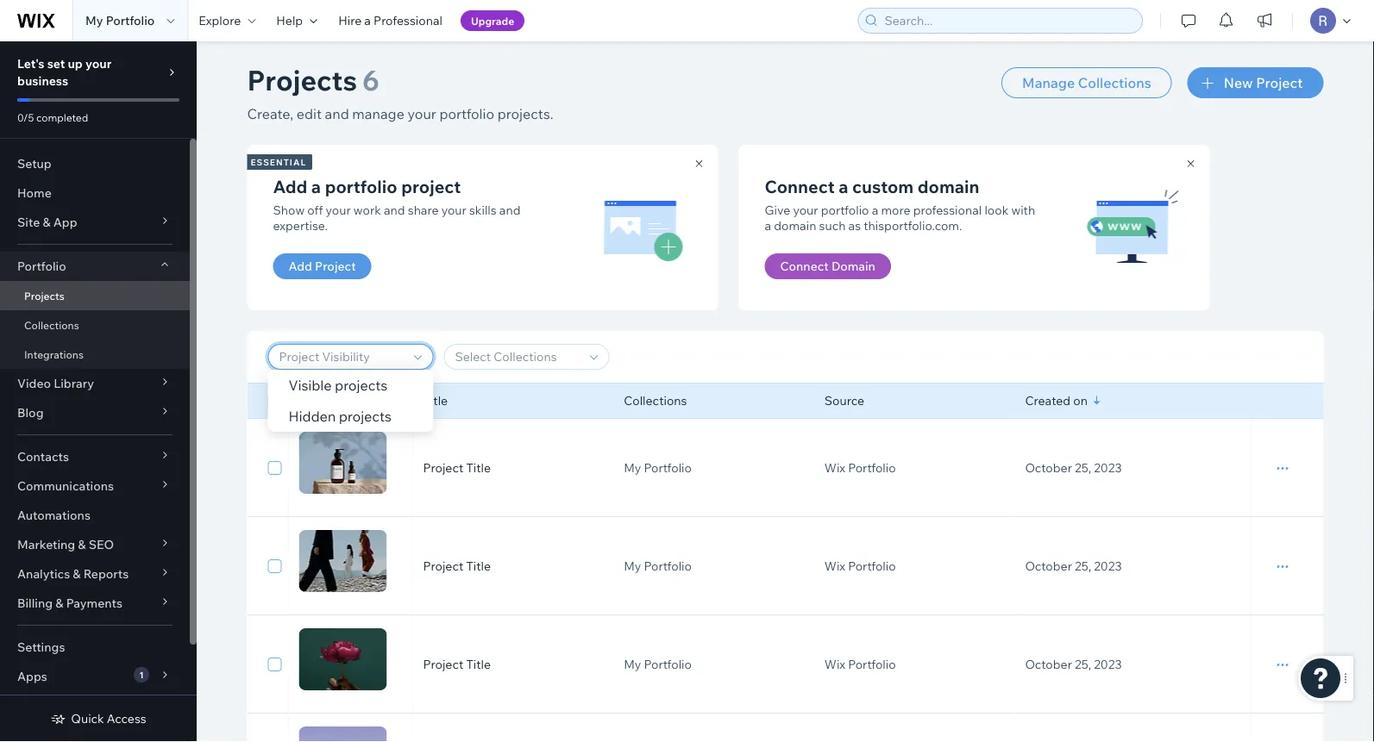 Task type: vqa. For each thing, say whether or not it's contained in the screenshot.
the Contacts inside CONTACTS popup button
no



Task type: describe. For each thing, give the bounding box(es) containing it.
visible projects
[[289, 377, 388, 394]]

wix for 1st project title image from the bottom
[[825, 657, 846, 673]]

skills
[[469, 202, 497, 217]]

set
[[47, 56, 65, 71]]

give
[[765, 202, 791, 217]]

my for 1st project title image from the bottom
[[624, 657, 641, 673]]

& for site
[[43, 215, 51, 230]]

essential
[[251, 157, 306, 167]]

add project
[[289, 259, 356, 274]]

created on
[[1025, 393, 1088, 409]]

project inside button
[[1256, 74, 1303, 91]]

2023 for second project title image
[[1094, 559, 1122, 574]]

collections inside collections link
[[24, 319, 79, 332]]

add a portfolio project show off your work and share your skills and expertise.
[[273, 176, 521, 233]]

site & app
[[17, 215, 77, 230]]

new project
[[1224, 74, 1303, 91]]

portfolio button
[[0, 252, 190, 281]]

help button
[[266, 0, 328, 41]]

project for 1st project title image from the bottom
[[423, 657, 464, 673]]

hidden projects
[[289, 408, 392, 425]]

your right off
[[326, 202, 351, 217]]

communications
[[17, 479, 114, 494]]

billing
[[17, 596, 53, 611]]

25, for 1st project title image from the bottom
[[1075, 657, 1092, 673]]

projects for visible projects
[[335, 377, 388, 394]]

connect for a
[[765, 176, 835, 197]]

25, for first project title image from the top
[[1075, 461, 1092, 476]]

2023 for first project title image from the top
[[1094, 461, 1122, 476]]

Search... field
[[880, 9, 1137, 33]]

domain
[[832, 259, 876, 274]]

connect domain button
[[765, 254, 891, 280]]

wix for first project title image from the top
[[825, 461, 846, 476]]

explore
[[199, 13, 241, 28]]

look
[[985, 202, 1009, 217]]

projects for hidden projects
[[339, 408, 392, 425]]

professional
[[374, 13, 443, 28]]

share
[[408, 202, 439, 217]]

add project button
[[273, 254, 372, 280]]

hire
[[338, 13, 362, 28]]

help
[[276, 13, 303, 28]]

Select Collections field
[[450, 345, 585, 369]]

communications button
[[0, 472, 190, 501]]

& for marketing
[[78, 538, 86, 553]]

title for first project title image from the top
[[466, 461, 491, 476]]

analytics & reports
[[17, 567, 129, 582]]

quick
[[71, 712, 104, 727]]

0/5 completed
[[17, 111, 88, 124]]

upgrade button
[[461, 10, 525, 31]]

automations link
[[0, 501, 190, 531]]

up
[[68, 56, 83, 71]]

Project Visibility field
[[274, 345, 409, 369]]

new project button
[[1188, 67, 1324, 98]]

wix portfolio for 1st project title image from the bottom
[[825, 657, 896, 673]]

projects.
[[498, 105, 554, 123]]

setup link
[[0, 149, 190, 179]]

thisportfolio.com.
[[864, 218, 962, 233]]

connect domain
[[780, 259, 876, 274]]

payments
[[66, 596, 122, 611]]

quick access
[[71, 712, 146, 727]]

custom
[[852, 176, 914, 197]]

project for second project title image
[[423, 559, 464, 574]]

1
[[139, 670, 144, 681]]

settings
[[17, 640, 65, 655]]

0/5
[[17, 111, 34, 124]]

hire a professional
[[338, 13, 443, 28]]

visible
[[289, 377, 332, 394]]

hidden
[[289, 408, 336, 425]]

manage collections button
[[1002, 67, 1172, 98]]

& for billing
[[55, 596, 63, 611]]

3 project title image from the top
[[299, 629, 387, 691]]

your inside connect a custom domain give your portfolio a more professional look with a domain such as thisportfolio.com.
[[793, 202, 818, 217]]

blog button
[[0, 399, 190, 428]]

expertise.
[[273, 218, 328, 233]]

analytics
[[17, 567, 70, 582]]

let's set up your business
[[17, 56, 112, 88]]

let's
[[17, 56, 44, 71]]

blog
[[17, 406, 44, 421]]

professional
[[913, 202, 982, 217]]

settings link
[[0, 633, 190, 663]]

reports
[[83, 567, 129, 582]]

contacts
[[17, 450, 69, 465]]

your inside let's set up your business
[[85, 56, 112, 71]]

new
[[1224, 74, 1253, 91]]

manage
[[352, 105, 405, 123]]

a for custom
[[839, 176, 849, 197]]

seo
[[89, 538, 114, 553]]

portfolio inside add a portfolio project show off your work and share your skills and expertise.
[[325, 176, 397, 197]]

such
[[819, 218, 846, 233]]

list containing add a portfolio project
[[245, 145, 1324, 311]]

a for portfolio
[[311, 176, 321, 197]]

project for first project title image from the top
[[423, 461, 464, 476]]

list box containing visible projects
[[268, 370, 434, 432]]

your inside the projects 6 create, edit and manage your portfolio projects.
[[408, 105, 436, 123]]

billing & payments button
[[0, 589, 190, 619]]

integrations
[[24, 348, 84, 361]]

wix portfolio for first project title image from the top
[[825, 461, 896, 476]]

show
[[273, 202, 305, 217]]

video
[[17, 376, 51, 391]]

integrations link
[[0, 340, 190, 369]]



Task type: locate. For each thing, give the bounding box(es) containing it.
add inside add project button
[[289, 259, 312, 274]]

2 vertical spatial 2023
[[1094, 657, 1122, 673]]

2 vertical spatial portfolio
[[821, 202, 869, 217]]

1 vertical spatial 25,
[[1075, 559, 1092, 574]]

None checkbox
[[268, 391, 282, 412], [268, 655, 282, 676], [268, 391, 282, 412], [268, 655, 282, 676]]

& inside popup button
[[43, 215, 51, 230]]

marketing & seo
[[17, 538, 114, 553]]

and right edit
[[325, 105, 349, 123]]

your left skills
[[441, 202, 467, 217]]

and right work
[[384, 202, 405, 217]]

projects down visible projects
[[339, 408, 392, 425]]

apps
[[17, 670, 47, 685]]

project
[[401, 176, 461, 197]]

a
[[364, 13, 371, 28], [311, 176, 321, 197], [839, 176, 849, 197], [872, 202, 879, 217], [765, 218, 771, 233]]

created on button
[[1025, 393, 1088, 409]]

2 2023 from the top
[[1094, 559, 1122, 574]]

3 october 25, 2023 from the top
[[1025, 657, 1122, 673]]

25,
[[1075, 461, 1092, 476], [1075, 559, 1092, 574], [1075, 657, 1092, 673]]

1 vertical spatial projects
[[24, 289, 64, 302]]

projects up edit
[[247, 63, 357, 97]]

2 wix from the top
[[825, 559, 846, 574]]

a inside add a portfolio project show off your work and share your skills and expertise.
[[311, 176, 321, 197]]

analytics & reports button
[[0, 560, 190, 589]]

0 vertical spatial projects
[[247, 63, 357, 97]]

0 horizontal spatial collections
[[24, 319, 79, 332]]

collections link
[[0, 311, 190, 340]]

1 horizontal spatial and
[[384, 202, 405, 217]]

& right billing
[[55, 596, 63, 611]]

project title for 1st project title image from the bottom
[[423, 657, 491, 673]]

and
[[325, 105, 349, 123], [384, 202, 405, 217], [499, 202, 521, 217]]

my portfolio for second project title image
[[624, 559, 692, 574]]

1 vertical spatial 2023
[[1094, 559, 1122, 574]]

off
[[307, 202, 323, 217]]

portfolio
[[106, 13, 155, 28], [17, 259, 66, 274], [644, 461, 692, 476], [848, 461, 896, 476], [644, 559, 692, 574], [848, 559, 896, 574], [644, 657, 692, 673], [848, 657, 896, 673]]

0 vertical spatial october
[[1025, 461, 1072, 476]]

2 october from the top
[[1025, 559, 1072, 574]]

0 vertical spatial domain
[[918, 176, 980, 197]]

1 vertical spatial connect
[[780, 259, 829, 274]]

2 horizontal spatial collections
[[1078, 74, 1152, 91]]

0 vertical spatial portfolio
[[440, 105, 495, 123]]

1 october from the top
[[1025, 461, 1072, 476]]

wix portfolio for second project title image
[[825, 559, 896, 574]]

upgrade
[[471, 14, 514, 27]]

your right manage
[[408, 105, 436, 123]]

projects link
[[0, 281, 190, 311]]

0 vertical spatial wix
[[825, 461, 846, 476]]

0 vertical spatial collections
[[1078, 74, 1152, 91]]

created
[[1025, 393, 1071, 409]]

2 vertical spatial october 25, 2023
[[1025, 657, 1122, 673]]

2 vertical spatial project title image
[[299, 629, 387, 691]]

2 horizontal spatial portfolio
[[821, 202, 869, 217]]

1 vertical spatial portfolio
[[325, 176, 397, 197]]

projects for projects
[[24, 289, 64, 302]]

a right hire at top left
[[364, 13, 371, 28]]

1 vertical spatial domain
[[774, 218, 817, 233]]

video library
[[17, 376, 94, 391]]

0 vertical spatial project title
[[423, 461, 491, 476]]

business
[[17, 73, 68, 88]]

list
[[245, 145, 1324, 311]]

library
[[54, 376, 94, 391]]

1 vertical spatial wix portfolio
[[825, 559, 896, 574]]

&
[[43, 215, 51, 230], [78, 538, 86, 553], [73, 567, 81, 582], [55, 596, 63, 611]]

2 vertical spatial project title
[[423, 657, 491, 673]]

projects inside projects link
[[24, 289, 64, 302]]

1 project title from the top
[[423, 461, 491, 476]]

connect up give
[[765, 176, 835, 197]]

on
[[1074, 393, 1088, 409]]

domain down give
[[774, 218, 817, 233]]

0 vertical spatial 25,
[[1075, 461, 1092, 476]]

a left more
[[872, 202, 879, 217]]

& inside "popup button"
[[78, 538, 86, 553]]

3 october from the top
[[1025, 657, 1072, 673]]

my portfolio for 1st project title image from the bottom
[[624, 657, 692, 673]]

october for 1st project title image from the bottom
[[1025, 657, 1072, 673]]

connect inside connect domain button
[[780, 259, 829, 274]]

project title image
[[299, 432, 387, 494], [299, 531, 387, 593], [299, 629, 387, 691]]

a left custom
[[839, 176, 849, 197]]

2 horizontal spatial and
[[499, 202, 521, 217]]

connect inside connect a custom domain give your portfolio a more professional look with a domain such as thisportfolio.com.
[[765, 176, 835, 197]]

portfolio
[[440, 105, 495, 123], [325, 176, 397, 197], [821, 202, 869, 217]]

1 vertical spatial october 25, 2023
[[1025, 559, 1122, 574]]

projects for projects 6 create, edit and manage your portfolio projects.
[[247, 63, 357, 97]]

add inside add a portfolio project show off your work and share your skills and expertise.
[[273, 176, 307, 197]]

a down give
[[765, 218, 771, 233]]

& for analytics
[[73, 567, 81, 582]]

connect
[[765, 176, 835, 197], [780, 259, 829, 274]]

0 horizontal spatial projects
[[24, 289, 64, 302]]

add for a
[[273, 176, 307, 197]]

completed
[[36, 111, 88, 124]]

contacts button
[[0, 443, 190, 472]]

site & app button
[[0, 208, 190, 237]]

collections inside manage collections button
[[1078, 74, 1152, 91]]

portfolio inside the portfolio dropdown button
[[17, 259, 66, 274]]

automations
[[17, 508, 91, 523]]

title for 1st project title image from the bottom
[[466, 657, 491, 673]]

my for first project title image from the top
[[624, 461, 641, 476]]

connect a custom domain give your portfolio a more professional look with a domain such as thisportfolio.com.
[[765, 176, 1035, 233]]

1 25, from the top
[[1075, 461, 1092, 476]]

2023
[[1094, 461, 1122, 476], [1094, 559, 1122, 574], [1094, 657, 1122, 673]]

video library button
[[0, 369, 190, 399]]

home
[[17, 186, 52, 201]]

& left reports
[[73, 567, 81, 582]]

add down expertise.
[[289, 259, 312, 274]]

my
[[85, 13, 103, 28], [624, 461, 641, 476], [624, 559, 641, 574], [624, 657, 641, 673]]

1 vertical spatial project title
[[423, 559, 491, 574]]

2 vertical spatial collections
[[624, 393, 687, 409]]

app
[[53, 215, 77, 230]]

1 wix from the top
[[825, 461, 846, 476]]

2 project title image from the top
[[299, 531, 387, 593]]

1 vertical spatial wix
[[825, 559, 846, 574]]

1 horizontal spatial portfolio
[[440, 105, 495, 123]]

0 horizontal spatial portfolio
[[325, 176, 397, 197]]

site
[[17, 215, 40, 230]]

manage
[[1023, 74, 1075, 91]]

project title for second project title image
[[423, 559, 491, 574]]

projects 6 create, edit and manage your portfolio projects.
[[247, 63, 554, 123]]

2 wix portfolio from the top
[[825, 559, 896, 574]]

1 vertical spatial project title image
[[299, 531, 387, 593]]

1 horizontal spatial collections
[[624, 393, 687, 409]]

& inside dropdown button
[[55, 596, 63, 611]]

sidebar element
[[0, 41, 197, 743]]

and right skills
[[499, 202, 521, 217]]

your
[[85, 56, 112, 71], [408, 105, 436, 123], [326, 202, 351, 217], [441, 202, 467, 217], [793, 202, 818, 217]]

0 vertical spatial add
[[273, 176, 307, 197]]

2 25, from the top
[[1075, 559, 1092, 574]]

1 horizontal spatial domain
[[918, 176, 980, 197]]

list box
[[268, 370, 434, 432]]

domain up professional
[[918, 176, 980, 197]]

1 project title image from the top
[[299, 432, 387, 494]]

project inside button
[[315, 259, 356, 274]]

october for second project title image
[[1025, 559, 1072, 574]]

october 25, 2023 for 1st project title image from the bottom
[[1025, 657, 1122, 673]]

october
[[1025, 461, 1072, 476], [1025, 559, 1072, 574], [1025, 657, 1072, 673]]

6
[[362, 63, 379, 97]]

1 horizontal spatial projects
[[247, 63, 357, 97]]

october for first project title image from the top
[[1025, 461, 1072, 476]]

3 2023 from the top
[[1094, 657, 1122, 673]]

marketing
[[17, 538, 75, 553]]

setup
[[17, 156, 52, 171]]

1 wix portfolio from the top
[[825, 461, 896, 476]]

project title
[[423, 461, 491, 476], [423, 559, 491, 574], [423, 657, 491, 673]]

edit
[[297, 105, 322, 123]]

2 vertical spatial wix portfolio
[[825, 657, 896, 673]]

access
[[107, 712, 146, 727]]

1 vertical spatial add
[[289, 259, 312, 274]]

hire a professional link
[[328, 0, 453, 41]]

2 october 25, 2023 from the top
[[1025, 559, 1122, 574]]

projects down project visibility 'field'
[[335, 377, 388, 394]]

manage collections
[[1023, 74, 1152, 91]]

2 vertical spatial wix
[[825, 657, 846, 673]]

0 horizontal spatial domain
[[774, 218, 817, 233]]

wix
[[825, 461, 846, 476], [825, 559, 846, 574], [825, 657, 846, 673]]

25, for second project title image
[[1075, 559, 1092, 574]]

home link
[[0, 179, 190, 208]]

0 horizontal spatial and
[[325, 105, 349, 123]]

with
[[1012, 202, 1035, 217]]

& inside popup button
[[73, 567, 81, 582]]

0 vertical spatial project title image
[[299, 432, 387, 494]]

portfolio inside connect a custom domain give your portfolio a more professional look with a domain such as thisportfolio.com.
[[821, 202, 869, 217]]

3 25, from the top
[[1075, 657, 1092, 673]]

october 25, 2023 for second project title image
[[1025, 559, 1122, 574]]

and inside the projects 6 create, edit and manage your portfolio projects.
[[325, 105, 349, 123]]

project title for first project title image from the top
[[423, 461, 491, 476]]

projects inside the projects 6 create, edit and manage your portfolio projects.
[[247, 63, 357, 97]]

& right site
[[43, 215, 51, 230]]

3 wix portfolio from the top
[[825, 657, 896, 673]]

2 vertical spatial october
[[1025, 657, 1072, 673]]

title for second project title image
[[466, 559, 491, 574]]

portfolio left projects.
[[440, 105, 495, 123]]

0 vertical spatial 2023
[[1094, 461, 1122, 476]]

october 25, 2023
[[1025, 461, 1122, 476], [1025, 559, 1122, 574], [1025, 657, 1122, 673]]

& left seo
[[78, 538, 86, 553]]

0 vertical spatial october 25, 2023
[[1025, 461, 1122, 476]]

1 october 25, 2023 from the top
[[1025, 461, 1122, 476]]

as
[[849, 218, 861, 233]]

portfolio up as
[[821, 202, 869, 217]]

portfolio up work
[[325, 176, 397, 197]]

0 vertical spatial projects
[[335, 377, 388, 394]]

add up show in the left of the page
[[273, 176, 307, 197]]

your right up
[[85, 56, 112, 71]]

collections
[[1078, 74, 1152, 91], [24, 319, 79, 332], [624, 393, 687, 409]]

0 vertical spatial wix portfolio
[[825, 461, 896, 476]]

1 vertical spatial october
[[1025, 559, 1072, 574]]

2023 for 1st project title image from the bottom
[[1094, 657, 1122, 673]]

more
[[881, 202, 911, 217]]

add for project
[[289, 259, 312, 274]]

a up off
[[311, 176, 321, 197]]

1 2023 from the top
[[1094, 461, 1122, 476]]

portfolio inside the projects 6 create, edit and manage your portfolio projects.
[[440, 105, 495, 123]]

october 25, 2023 for first project title image from the top
[[1025, 461, 1122, 476]]

create,
[[247, 105, 293, 123]]

work
[[354, 202, 381, 217]]

your right give
[[793, 202, 818, 217]]

my for second project title image
[[624, 559, 641, 574]]

projects
[[247, 63, 357, 97], [24, 289, 64, 302]]

3 project title from the top
[[423, 657, 491, 673]]

projects down the portfolio dropdown button
[[24, 289, 64, 302]]

None checkbox
[[268, 458, 282, 479], [268, 557, 282, 577], [268, 458, 282, 479], [268, 557, 282, 577]]

wix for second project title image
[[825, 559, 846, 574]]

source
[[825, 393, 865, 409]]

1 vertical spatial projects
[[339, 408, 392, 425]]

connect for domain
[[780, 259, 829, 274]]

2 vertical spatial 25,
[[1075, 657, 1092, 673]]

a for professional
[[364, 13, 371, 28]]

3 wix from the top
[[825, 657, 846, 673]]

wix portfolio
[[825, 461, 896, 476], [825, 559, 896, 574], [825, 657, 896, 673]]

my portfolio for first project title image from the top
[[624, 461, 692, 476]]

title
[[423, 393, 448, 409], [466, 461, 491, 476], [466, 559, 491, 574], [466, 657, 491, 673]]

connect left domain
[[780, 259, 829, 274]]

my portfolio
[[85, 13, 155, 28], [624, 461, 692, 476], [624, 559, 692, 574], [624, 657, 692, 673]]

1 vertical spatial collections
[[24, 319, 79, 332]]

0 vertical spatial connect
[[765, 176, 835, 197]]

2 project title from the top
[[423, 559, 491, 574]]



